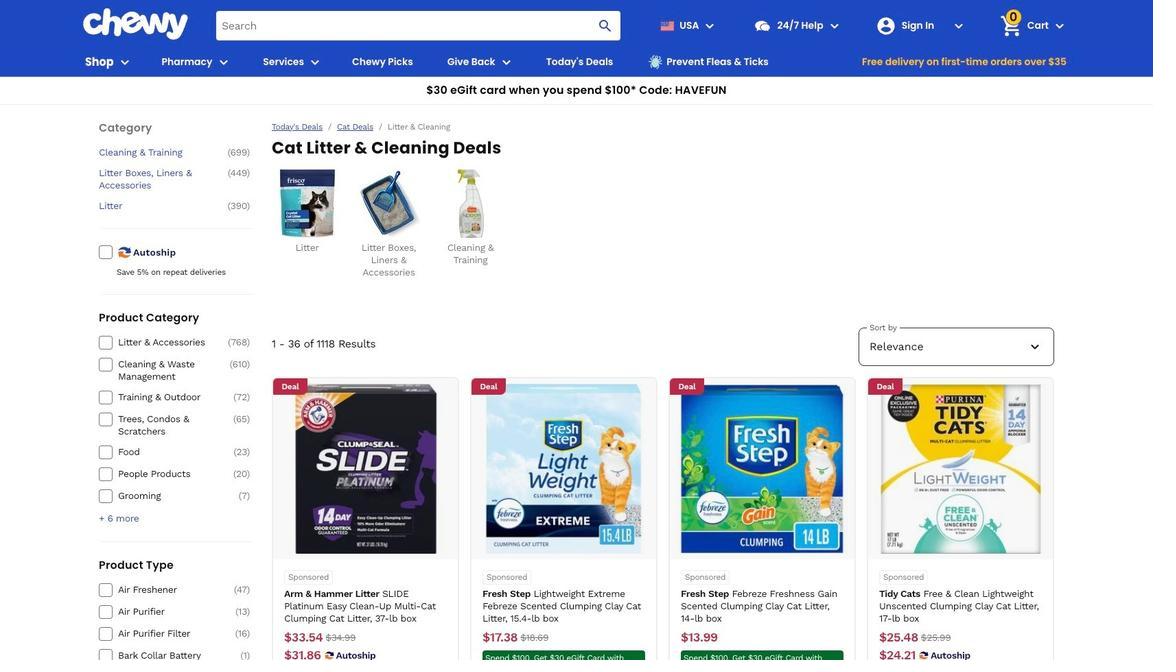 Task type: describe. For each thing, give the bounding box(es) containing it.
give back menu image
[[498, 54, 515, 70]]

pharmacy menu image
[[215, 54, 232, 70]]

items image
[[999, 14, 1023, 38]]

help menu image
[[826, 18, 843, 34]]

litter boxes, liners & accessories image
[[355, 170, 423, 238]]

account menu image
[[950, 18, 967, 34]]

submit search image
[[597, 18, 614, 34]]

litter image
[[273, 170, 341, 238]]

1 menu image from the left
[[116, 54, 133, 70]]



Task type: vqa. For each thing, say whether or not it's contained in the screenshot.
Chewy logo
no



Task type: locate. For each thing, give the bounding box(es) containing it.
Product search field
[[216, 11, 621, 40]]

site banner
[[0, 0, 1153, 105]]

chewy home image
[[82, 8, 189, 40]]

Search text field
[[216, 11, 621, 40]]

menu image
[[116, 54, 133, 70], [307, 54, 323, 70]]

arm & hammer litter slide platinum easy clean-up multi-cat clumping cat litter, 37-lb box image
[[280, 384, 451, 555]]

0 horizontal spatial menu image
[[116, 54, 133, 70]]

list
[[272, 170, 1054, 279]]

cleaning & training image
[[436, 170, 505, 238]]

2 menu image from the left
[[307, 54, 323, 70]]

None text field
[[326, 631, 356, 646], [520, 631, 548, 646], [921, 631, 951, 646], [284, 649, 321, 661], [879, 649, 916, 661], [326, 631, 356, 646], [520, 631, 548, 646], [921, 631, 951, 646], [284, 649, 321, 661], [879, 649, 916, 661]]

fresh step lightweight extreme febreze scented clumping clay cat litter, 15.4-lb box image
[[479, 384, 649, 555]]

1 horizontal spatial menu image
[[307, 54, 323, 70]]

tidy cats free & clean lightweight unscented clumping clay cat litter, 17-lb box image
[[875, 384, 1046, 555]]

change region menu image
[[702, 18, 718, 34]]

None text field
[[284, 631, 323, 646], [483, 631, 518, 646], [681, 631, 718, 646], [879, 631, 918, 646], [284, 631, 323, 646], [483, 631, 518, 646], [681, 631, 718, 646], [879, 631, 918, 646]]

cart menu image
[[1052, 18, 1068, 34]]

fresh step febreze freshness gain scented clumping clay cat litter, 14-lb box image
[[677, 384, 847, 555]]

chewy support image
[[754, 17, 772, 35]]



